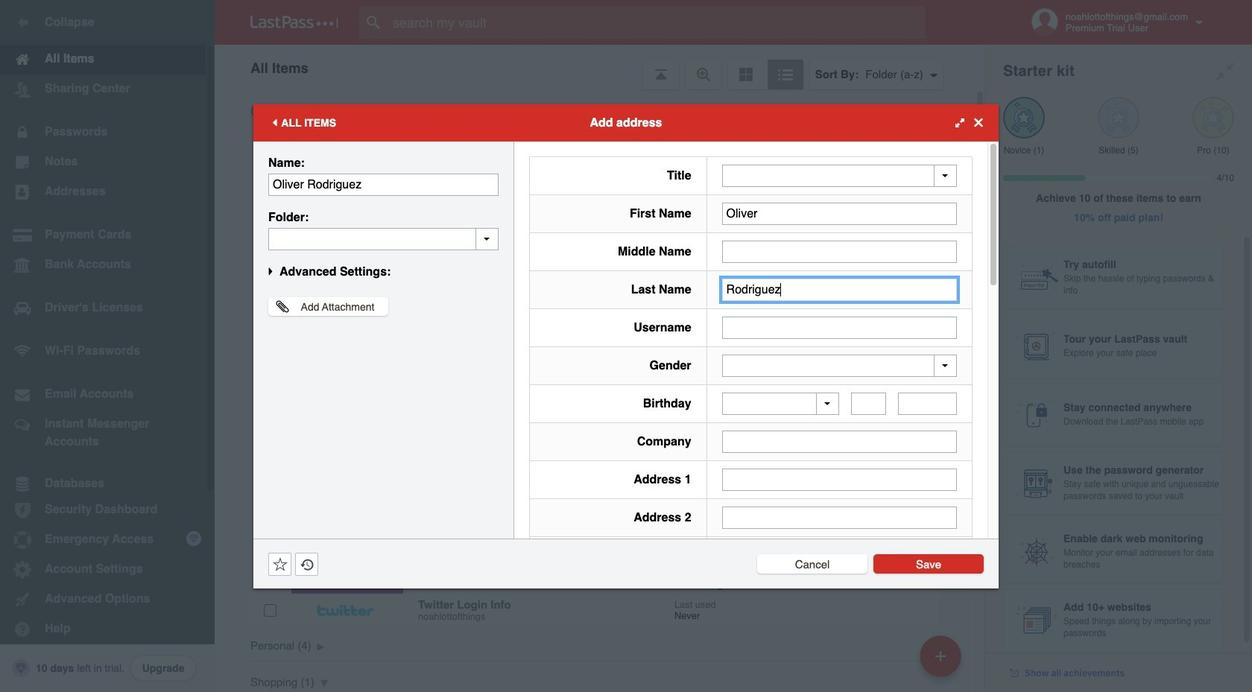 Task type: locate. For each thing, give the bounding box(es) containing it.
None text field
[[268, 173, 499, 196], [722, 202, 957, 225], [268, 228, 499, 250], [722, 240, 957, 263], [851, 393, 887, 415], [722, 469, 957, 491], [268, 173, 499, 196], [722, 202, 957, 225], [268, 228, 499, 250], [722, 240, 957, 263], [851, 393, 887, 415], [722, 469, 957, 491]]

None text field
[[722, 278, 957, 301], [722, 316, 957, 339], [898, 393, 957, 415], [722, 431, 957, 453], [722, 507, 957, 529], [722, 278, 957, 301], [722, 316, 957, 339], [898, 393, 957, 415], [722, 431, 957, 453], [722, 507, 957, 529]]

dialog
[[253, 104, 999, 693]]



Task type: describe. For each thing, give the bounding box(es) containing it.
Search search field
[[359, 6, 955, 39]]

lastpass image
[[250, 16, 338, 29]]

new item image
[[936, 651, 946, 662]]

vault options navigation
[[215, 45, 985, 89]]

new item navigation
[[915, 631, 971, 693]]

main navigation navigation
[[0, 0, 215, 693]]

search my vault text field
[[359, 6, 955, 39]]



